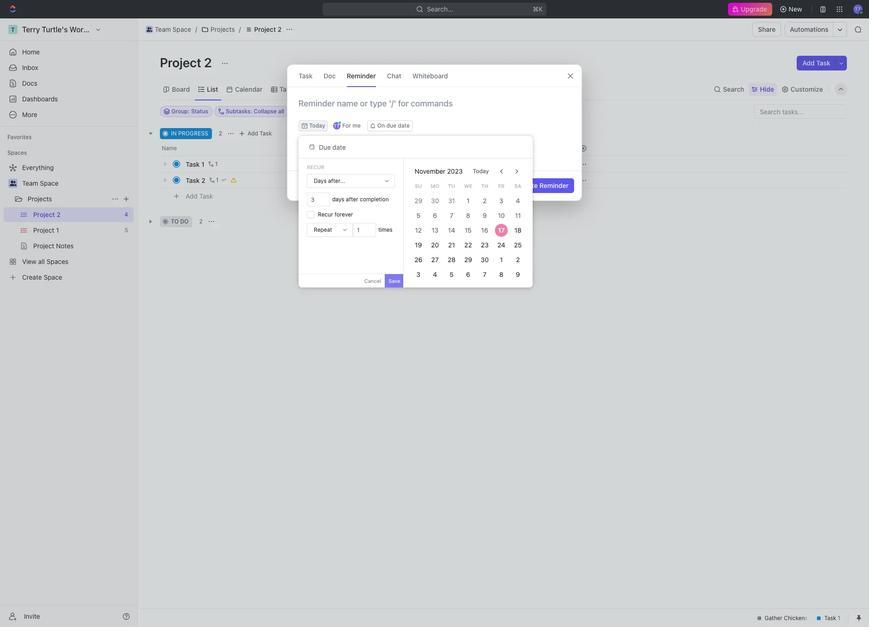 Task type: locate. For each thing, give the bounding box(es) containing it.
chat
[[387, 72, 401, 79]]

0 horizontal spatial 6
[[433, 211, 437, 219]]

0 vertical spatial team space link
[[143, 24, 193, 35]]

9
[[483, 211, 487, 219], [516, 270, 520, 278]]

0 vertical spatial 3
[[499, 197, 503, 205]]

1 horizontal spatial 9
[[516, 270, 520, 278]]

2 vertical spatial add
[[186, 192, 198, 200]]

1 vertical spatial 7
[[483, 270, 486, 278]]

add task button down calendar link
[[236, 128, 276, 139]]

2 horizontal spatial add task
[[802, 59, 830, 67]]

4 up 11
[[516, 197, 520, 205]]

create reminder
[[517, 182, 569, 189]]

assignees
[[384, 108, 411, 115]]

1 horizontal spatial today
[[473, 168, 489, 175]]

recur for recur
[[307, 164, 324, 170]]

0 vertical spatial projects link
[[199, 24, 237, 35]]

0 vertical spatial project
[[254, 25, 276, 33]]

1 horizontal spatial user group image
[[146, 27, 152, 32]]

0 vertical spatial 1 button
[[206, 159, 219, 169]]

tree containing team space
[[4, 160, 134, 285]]

today down gantt link
[[309, 122, 325, 129]]

reminder right create at top
[[539, 182, 569, 189]]

0 horizontal spatial 4
[[433, 270, 437, 278]]

1 horizontal spatial team space
[[155, 25, 191, 33]]

1 vertical spatial team space link
[[22, 176, 132, 191]]

0 horizontal spatial add task
[[186, 192, 213, 200]]

4 down the 27 on the top of the page
[[433, 270, 437, 278]]

0 vertical spatial 6
[[433, 211, 437, 219]]

7 down 23
[[483, 270, 486, 278]]

8 up 15
[[466, 211, 470, 219]]

1 horizontal spatial /
[[239, 25, 241, 33]]

7 up 14 on the right of page
[[450, 211, 453, 219]]

add task up customize
[[802, 59, 830, 67]]

0 vertical spatial team space
[[155, 25, 191, 33]]

add task button up customize
[[797, 56, 836, 70]]

6
[[433, 211, 437, 219], [466, 270, 470, 278]]

8
[[466, 211, 470, 219], [499, 270, 503, 278]]

30 down mo
[[431, 197, 439, 205]]

dialog
[[287, 65, 582, 201]]

None field
[[307, 193, 330, 206], [353, 223, 376, 237], [307, 193, 330, 206], [353, 223, 376, 237]]

user group image inside team space link
[[146, 27, 152, 32]]

0 horizontal spatial 30
[[431, 197, 439, 205]]

1 vertical spatial user group image
[[9, 181, 16, 186]]

1 vertical spatial 30
[[481, 256, 489, 264]]

0 horizontal spatial projects
[[28, 195, 52, 203]]

2 horizontal spatial add
[[802, 59, 815, 67]]

29
[[414, 197, 422, 205], [464, 256, 472, 264]]

5
[[416, 211, 420, 219], [450, 270, 453, 278]]

1 vertical spatial add
[[248, 130, 258, 137]]

create
[[517, 182, 538, 189]]

16
[[481, 226, 488, 234]]

1 vertical spatial 4
[[433, 270, 437, 278]]

new
[[789, 5, 802, 13]]

0 vertical spatial recur
[[307, 164, 324, 170]]

0 horizontal spatial team space
[[22, 179, 58, 187]]

0 horizontal spatial 29
[[414, 197, 422, 205]]

projects link
[[199, 24, 237, 35], [28, 192, 108, 206]]

0 vertical spatial space
[[173, 25, 191, 33]]

reminder right doc
[[347, 72, 376, 79]]

team
[[155, 25, 171, 33], [22, 179, 38, 187]]

1 horizontal spatial project 2
[[254, 25, 282, 33]]

1 horizontal spatial 5
[[450, 270, 453, 278]]

1 horizontal spatial 29
[[464, 256, 472, 264]]

0 horizontal spatial add task button
[[182, 191, 217, 202]]

0 horizontal spatial add
[[186, 192, 198, 200]]

doc button
[[324, 65, 336, 87]]

recur for recur forever
[[318, 211, 333, 218]]

1 horizontal spatial 7
[[483, 270, 486, 278]]

task
[[816, 59, 830, 67], [299, 72, 313, 79], [260, 130, 272, 137], [186, 160, 200, 168], [186, 176, 200, 184], [199, 192, 213, 200]]

1 horizontal spatial 4
[[516, 197, 520, 205]]

1 down 24
[[500, 256, 503, 264]]

1 button right task 1
[[206, 159, 219, 169]]

hide button
[[749, 83, 777, 96]]

reminder
[[347, 72, 376, 79], [539, 182, 569, 189]]

14
[[448, 226, 455, 234]]

projects
[[211, 25, 235, 33], [28, 195, 52, 203]]

1 button right the task 2
[[207, 176, 220, 185]]

add task for add task button to the top
[[802, 59, 830, 67]]

today up th
[[473, 168, 489, 175]]

add up customize
[[802, 59, 815, 67]]

1 horizontal spatial projects
[[211, 25, 235, 33]]

reminder button
[[347, 65, 376, 87]]

7
[[450, 211, 453, 219], [483, 270, 486, 278]]

0 horizontal spatial 5
[[416, 211, 420, 219]]

1 vertical spatial recur
[[318, 211, 333, 218]]

docs link
[[4, 76, 134, 91]]

22
[[464, 241, 472, 249]]

2 vertical spatial add task button
[[182, 191, 217, 202]]

progress
[[178, 130, 208, 137]]

3
[[499, 197, 503, 205], [416, 270, 420, 278]]

chat button
[[387, 65, 401, 87]]

add task down the task 2
[[186, 192, 213, 200]]

team inside tree
[[22, 179, 38, 187]]

0 vertical spatial team
[[155, 25, 171, 33]]

17
[[498, 226, 505, 234]]

1 horizontal spatial 3
[[499, 197, 503, 205]]

docs
[[22, 79, 37, 87]]

29 down 22
[[464, 256, 472, 264]]

5 up 12 on the left of page
[[416, 211, 420, 219]]

0 horizontal spatial 9
[[483, 211, 487, 219]]

0 horizontal spatial /
[[195, 25, 197, 33]]

6 up 13
[[433, 211, 437, 219]]

9 down 25
[[516, 270, 520, 278]]

hide
[[760, 85, 774, 93]]

0 vertical spatial user group image
[[146, 27, 152, 32]]

home
[[22, 48, 40, 56]]

project 2
[[254, 25, 282, 33], [160, 55, 215, 70]]

0 horizontal spatial team
[[22, 179, 38, 187]]

6 down 22
[[466, 270, 470, 278]]

0 vertical spatial 29
[[414, 197, 422, 205]]

0 horizontal spatial 3
[[416, 270, 420, 278]]

0 horizontal spatial user group image
[[9, 181, 16, 186]]

1 vertical spatial team
[[22, 179, 38, 187]]

spaces
[[7, 149, 27, 156]]

recur up the repeat
[[318, 211, 333, 218]]

1 vertical spatial add task
[[248, 130, 272, 137]]

8 down 24
[[499, 270, 503, 278]]

1 vertical spatial 1 button
[[207, 176, 220, 185]]

1 horizontal spatial add
[[248, 130, 258, 137]]

15
[[465, 226, 472, 234]]

in
[[171, 130, 177, 137]]

customize button
[[779, 83, 826, 96]]

automations
[[790, 25, 828, 33]]

3 down 26
[[416, 270, 420, 278]]

search...
[[427, 5, 453, 13]]

1 down the we
[[467, 197, 470, 205]]

1 vertical spatial 9
[[516, 270, 520, 278]]

space
[[173, 25, 191, 33], [40, 179, 58, 187]]

recur up days
[[307, 164, 324, 170]]

0 horizontal spatial today
[[309, 122, 325, 129]]

1 vertical spatial projects link
[[28, 192, 108, 206]]

1 button
[[206, 159, 219, 169], [207, 176, 220, 185]]

26
[[414, 256, 422, 264]]

add task button down the task 2
[[182, 191, 217, 202]]

add task button
[[797, 56, 836, 70], [236, 128, 276, 139], [182, 191, 217, 202]]

0 vertical spatial 8
[[466, 211, 470, 219]]

add down calendar link
[[248, 130, 258, 137]]

days
[[314, 177, 327, 184]]

30 down 23
[[481, 256, 489, 264]]

upgrade
[[741, 5, 767, 13]]

0 vertical spatial add task
[[802, 59, 830, 67]]

table link
[[278, 83, 296, 96]]

favorites button
[[4, 132, 35, 143]]

after
[[346, 196, 358, 203]]

0 vertical spatial 7
[[450, 211, 453, 219]]

1 vertical spatial 8
[[499, 270, 503, 278]]

customize
[[791, 85, 823, 93]]

mo
[[431, 183, 439, 189]]

1 vertical spatial today
[[473, 168, 489, 175]]

we
[[464, 183, 472, 189]]

1 horizontal spatial add task
[[248, 130, 272, 137]]

1 vertical spatial 6
[[466, 270, 470, 278]]

30
[[431, 197, 439, 205], [481, 256, 489, 264]]

add task down "calendar"
[[248, 130, 272, 137]]

1 right task 1
[[215, 160, 218, 167]]

user group image
[[146, 27, 152, 32], [9, 181, 16, 186]]

repeat button
[[307, 223, 352, 236]]

0 horizontal spatial team space link
[[22, 176, 132, 191]]

add for the bottommost add task button
[[186, 192, 198, 200]]

1 horizontal spatial space
[[173, 25, 191, 33]]

add
[[802, 59, 815, 67], [248, 130, 258, 137], [186, 192, 198, 200]]

2 vertical spatial add task
[[186, 192, 213, 200]]

3 up 10 at the right
[[499, 197, 503, 205]]

team space link
[[143, 24, 193, 35], [22, 176, 132, 191]]

tree
[[4, 160, 134, 285]]

0 horizontal spatial projects link
[[28, 192, 108, 206]]

list link
[[205, 83, 218, 96]]

1 vertical spatial reminder
[[539, 182, 569, 189]]

2
[[278, 25, 282, 33], [204, 55, 212, 70], [219, 130, 222, 137], [201, 176, 205, 184], [483, 197, 487, 205], [199, 218, 203, 225], [516, 256, 520, 264]]

1 vertical spatial space
[[40, 179, 58, 187]]

tu
[[448, 183, 455, 189]]

Reminder na﻿me or type '/' for commands text field
[[288, 98, 581, 120]]

1 vertical spatial 3
[[416, 270, 420, 278]]

/
[[195, 25, 197, 33], [239, 25, 241, 33]]

today
[[309, 122, 325, 129], [473, 168, 489, 175]]

0 vertical spatial 4
[[516, 197, 520, 205]]

times
[[378, 226, 393, 233]]

1 vertical spatial project 2
[[160, 55, 215, 70]]

1 horizontal spatial add task button
[[236, 128, 276, 139]]

1
[[201, 160, 204, 168], [215, 160, 218, 167], [216, 176, 219, 183], [467, 197, 470, 205], [500, 256, 503, 264]]

19
[[415, 241, 422, 249]]

0 vertical spatial today
[[309, 122, 325, 129]]

0 vertical spatial reminder
[[347, 72, 376, 79]]

th
[[481, 183, 488, 189]]

5 down 28
[[450, 270, 453, 278]]

add task
[[802, 59, 830, 67], [248, 130, 272, 137], [186, 192, 213, 200]]

0 vertical spatial project 2
[[254, 25, 282, 33]]

2 horizontal spatial add task button
[[797, 56, 836, 70]]

team space inside tree
[[22, 179, 58, 187]]

1 vertical spatial projects
[[28, 195, 52, 203]]

favorites
[[7, 134, 32, 141]]

team space
[[155, 25, 191, 33], [22, 179, 58, 187]]

29 down su in the left of the page
[[414, 197, 422, 205]]

1 right the task 2
[[216, 176, 219, 183]]

1 vertical spatial 29
[[464, 256, 472, 264]]

9 up 16
[[483, 211, 487, 219]]

0 vertical spatial 30
[[431, 197, 439, 205]]

1 horizontal spatial reminder
[[539, 182, 569, 189]]

after...
[[328, 177, 345, 184]]

0 horizontal spatial space
[[40, 179, 58, 187]]

1 vertical spatial 5
[[450, 270, 453, 278]]

user group image inside tree
[[9, 181, 16, 186]]

space inside tree
[[40, 179, 58, 187]]

create reminder button
[[512, 178, 574, 193]]

1 vertical spatial add task button
[[236, 128, 276, 139]]

add down the task 2
[[186, 192, 198, 200]]

dashboards link
[[4, 92, 134, 106]]

invite
[[24, 612, 40, 620]]

2 / from the left
[[239, 25, 241, 33]]



Task type: describe. For each thing, give the bounding box(es) containing it.
november
[[415, 167, 445, 175]]

repeat
[[314, 226, 332, 233]]

28
[[448, 256, 455, 264]]

1 horizontal spatial 8
[[499, 270, 503, 278]]

1 button for 2
[[207, 176, 220, 185]]

1 horizontal spatial 6
[[466, 270, 470, 278]]

⌘k
[[533, 5, 543, 13]]

share button
[[752, 22, 781, 37]]

home link
[[4, 45, 134, 59]]

add task for the bottommost add task button
[[186, 192, 213, 200]]

to
[[171, 218, 179, 225]]

1 horizontal spatial team
[[155, 25, 171, 33]]

dialog containing task
[[287, 65, 582, 201]]

search
[[723, 85, 744, 93]]

Search tasks... text field
[[754, 105, 846, 118]]

to do
[[171, 218, 189, 225]]

forever
[[335, 211, 353, 218]]

calendar link
[[233, 83, 262, 96]]

sa
[[514, 183, 521, 189]]

task button
[[299, 65, 313, 87]]

in progress
[[171, 130, 208, 137]]

0 horizontal spatial 8
[[466, 211, 470, 219]]

doc
[[324, 72, 336, 79]]

12
[[415, 226, 422, 234]]

0 horizontal spatial reminder
[[347, 72, 376, 79]]

inbox
[[22, 64, 38, 71]]

su
[[415, 183, 422, 189]]

24
[[497, 241, 505, 249]]

18
[[514, 226, 521, 234]]

0 horizontal spatial 7
[[450, 211, 453, 219]]

recur forever
[[318, 211, 353, 218]]

share
[[758, 25, 776, 33]]

table
[[280, 85, 296, 93]]

27
[[431, 256, 439, 264]]

25
[[514, 241, 522, 249]]

today button
[[299, 120, 327, 131]]

assignees button
[[372, 106, 415, 117]]

2023
[[447, 167, 463, 175]]

upgrade link
[[728, 3, 772, 16]]

0 vertical spatial 5
[[416, 211, 420, 219]]

sidebar navigation
[[0, 18, 138, 627]]

calendar
[[235, 85, 262, 93]]

1 horizontal spatial projects link
[[199, 24, 237, 35]]

days after...
[[314, 177, 345, 184]]

projects link inside tree
[[28, 192, 108, 206]]

save
[[389, 278, 400, 284]]

new button
[[776, 2, 808, 17]]

gantt link
[[311, 83, 330, 96]]

project 2 link
[[243, 24, 284, 35]]

list
[[207, 85, 218, 93]]

today button
[[467, 164, 494, 179]]

10
[[498, 211, 505, 219]]

1 horizontal spatial team space link
[[143, 24, 193, 35]]

projects inside tree
[[28, 195, 52, 203]]

0 vertical spatial add task button
[[797, 56, 836, 70]]

today inside button
[[473, 168, 489, 175]]

inbox link
[[4, 60, 134, 75]]

today inside dropdown button
[[309, 122, 325, 129]]

13
[[431, 226, 438, 234]]

search button
[[711, 83, 747, 96]]

gantt
[[313, 85, 330, 93]]

board link
[[170, 83, 190, 96]]

november 2023
[[415, 167, 463, 175]]

1 button for 1
[[206, 159, 219, 169]]

whiteboard
[[412, 72, 448, 79]]

days after completion
[[332, 196, 389, 203]]

tree inside sidebar navigation
[[4, 160, 134, 285]]

whiteboard button
[[412, 65, 448, 87]]

board
[[172, 85, 190, 93]]

11
[[515, 211, 521, 219]]

task 1
[[186, 160, 204, 168]]

31
[[448, 197, 455, 205]]

1 horizontal spatial project
[[254, 25, 276, 33]]

23
[[481, 241, 489, 249]]

21
[[448, 241, 455, 249]]

automations button
[[785, 23, 833, 36]]

20
[[431, 241, 439, 249]]

fr
[[498, 183, 505, 189]]

0 vertical spatial projects
[[211, 25, 235, 33]]

0 vertical spatial 9
[[483, 211, 487, 219]]

reminder inside 'button'
[[539, 182, 569, 189]]

dashboards
[[22, 95, 58, 103]]

0 horizontal spatial project 2
[[160, 55, 215, 70]]

days
[[332, 196, 344, 203]]

task 2
[[186, 176, 205, 184]]

add for add task button to the top
[[802, 59, 815, 67]]

days after... button
[[307, 175, 394, 188]]

1 vertical spatial project
[[160, 55, 201, 70]]

completion
[[360, 196, 389, 203]]

do
[[180, 218, 189, 225]]

1 horizontal spatial 30
[[481, 256, 489, 264]]

1 / from the left
[[195, 25, 197, 33]]

Due date text field
[[319, 143, 395, 151]]

1 up the task 2
[[201, 160, 204, 168]]

cancel
[[364, 278, 381, 284]]



Task type: vqa. For each thing, say whether or not it's contained in the screenshot.


